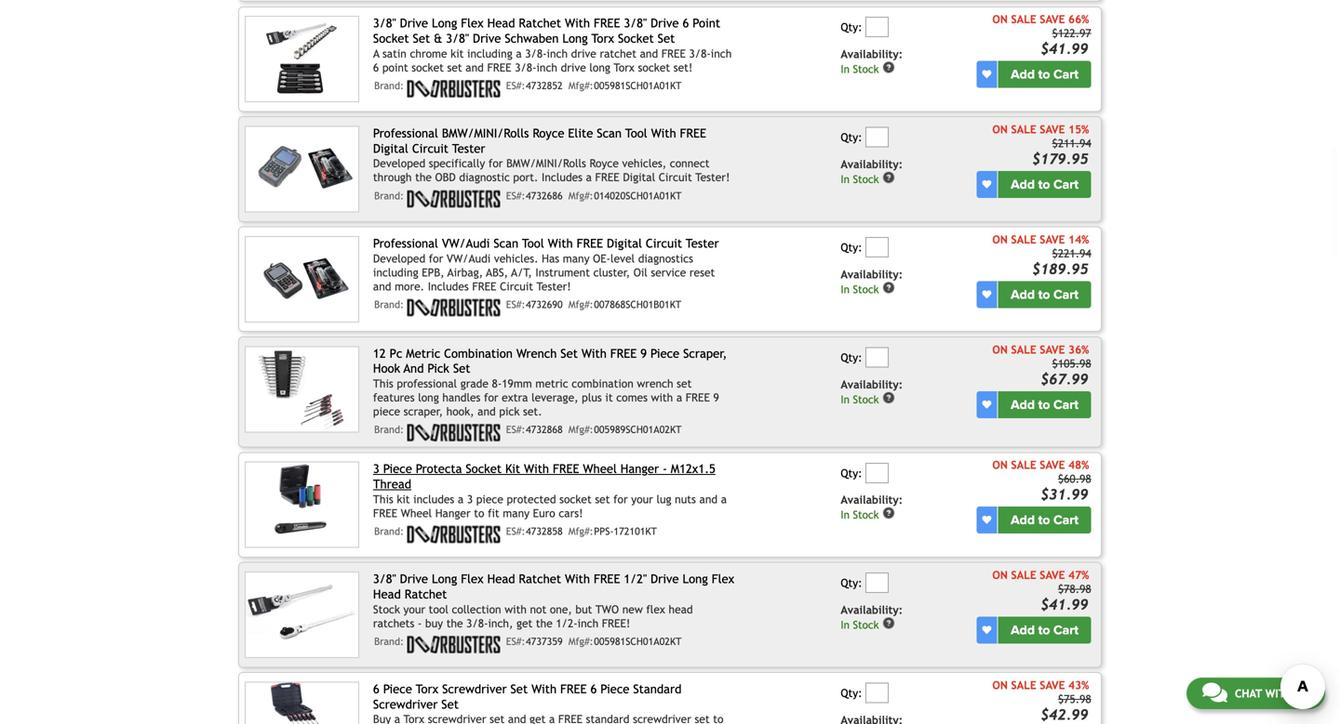 Task type: vqa. For each thing, say whether or not it's contained in the screenshot.


Task type: locate. For each thing, give the bounding box(es) containing it.
0 vertical spatial many
[[563, 252, 590, 265]]

9
[[641, 347, 647, 361], [713, 391, 719, 404]]

to down $179.95
[[1038, 177, 1050, 193]]

drive
[[400, 16, 428, 30], [651, 16, 679, 30], [473, 31, 501, 46], [400, 572, 428, 587], [651, 572, 679, 587]]

1 add to wish list image from the top
[[982, 70, 992, 79]]

es#: for torx
[[506, 80, 525, 92]]

save inside on sale save 36% $105.98 $67.99
[[1040, 343, 1065, 356]]

0 horizontal spatial including
[[373, 266, 418, 279]]

availability: in stock for professional bmw/mini/rolls royce elite scan tool with free digital circuit tester
[[841, 158, 903, 186]]

set inside 3/8" drive long flex head ratchet with free 3/8" drive 6 point socket set & 3/8" drive schwaben long torx socket set a satin chrome kit including a 3/8-inch drive ratchet and free 3/8-inch 6 point socket set and free 3/8-inch drive long torx socket set!
[[447, 61, 462, 74]]

1 horizontal spatial tester
[[686, 236, 719, 251]]

0 vertical spatial $41.99
[[1041, 41, 1088, 57]]

hook
[[373, 362, 400, 376]]

sale inside on sale save 47% $78.98 $41.99
[[1011, 569, 1036, 582]]

1 vertical spatial tool
[[522, 236, 544, 251]]

doorbusters - corporate logo image for has
[[407, 299, 500, 317]]

3 on from the top
[[992, 233, 1008, 246]]

1 horizontal spatial with
[[565, 572, 590, 587]]

3 add to cart button from the top
[[998, 282, 1091, 309]]

a down schwaben
[[516, 47, 522, 60]]

3 mfg#: from the top
[[569, 299, 593, 311]]

2 on from the top
[[992, 123, 1008, 136]]

6 availability: from the top
[[841, 604, 903, 617]]

in for professional bmw/mini/rolls royce elite scan tool with free digital circuit tester
[[841, 173, 850, 186]]

0 vertical spatial wheel
[[583, 462, 617, 477]]

save inside on sale save 14% $221.94 $189.95
[[1040, 233, 1065, 246]]

question sign image for 12 pc metric combination wrench set with free 9 piece scraper, hook and pick set
[[882, 392, 895, 405]]

brand: for professional vw/audi scan tool with free digital circuit tester
[[374, 299, 404, 311]]

43%
[[1068, 679, 1089, 692]]

cart down $189.95
[[1053, 287, 1079, 303]]

1 horizontal spatial -
[[663, 462, 667, 477]]

save up $60.98
[[1040, 459, 1065, 472]]

socket up ratchet
[[618, 31, 654, 46]]

7 sale from the top
[[1011, 679, 1036, 692]]

sale for professional bmw/mini/rolls royce elite scan tool with free digital circuit tester
[[1011, 123, 1036, 136]]

long inside 3/8" drive long flex head ratchet with free 3/8" drive 6 point socket set & 3/8" drive schwaben long torx socket set a satin chrome kit including a 3/8-inch drive ratchet and free 3/8-inch 6 point socket set and free 3/8-inch drive long torx socket set!
[[589, 61, 610, 74]]

2 add to wish list image from the top
[[982, 180, 992, 189]]

add for professional vw/audi scan tool with free digital circuit tester
[[1011, 287, 1035, 303]]

brand: for 3 piece protecta socket kit with free wheel hanger - m12x1.5 thread
[[374, 526, 404, 538]]

1 sale from the top
[[1011, 13, 1036, 26]]

0 vertical spatial this
[[373, 377, 393, 390]]

piece up fit
[[476, 493, 503, 506]]

on left the 36%
[[992, 343, 1008, 356]]

5 add to cart button from the top
[[998, 507, 1091, 534]]

es#: 4737359 mfg#: 005981sch01a02kt
[[506, 636, 682, 648]]

5 doorbusters - corporate logo image from the top
[[407, 526, 500, 544]]

es#4737359 - 005981sch01a02kt - 3/8" drive long flex head ratchet with free 1/2" drive long flex head ratchet - stock your tool collection with not one, but two new flex head ratchets - buy the 3/8-inch, get the 1/2-inch free! - doorbusters - audi bmw volkswagen mercedes benz mini porsche image
[[245, 572, 359, 659]]

drive up the 'chrome'
[[400, 16, 428, 30]]

0 vertical spatial scan
[[597, 126, 622, 141]]

includes down "epb," at the left
[[428, 280, 469, 293]]

$211.94
[[1052, 137, 1091, 150]]

0 vertical spatial with
[[565, 572, 590, 587]]

sale left 48%
[[1011, 459, 1036, 472]]

instrument
[[535, 266, 590, 279]]

chrome
[[410, 47, 447, 60]]

ratchet up tool
[[405, 588, 447, 602]]

1 availability: in stock from the top
[[841, 48, 903, 76]]

4 question sign image from the top
[[882, 392, 895, 405]]

tester inside professional vw/audi scan tool with free digital circuit tester developed for vw/audi vehicles. has many oe-level diagnostics including epb, airbag, abs, a/t, instrument cluster, oil service reset and more. includes free circuit tester!
[[686, 236, 719, 251]]

add to wish list image
[[982, 70, 992, 79], [982, 180, 992, 189], [982, 290, 992, 300], [982, 401, 992, 410], [982, 516, 992, 526]]

2 question sign image from the top
[[882, 171, 895, 184]]

not
[[530, 603, 547, 616]]

5 add from the top
[[1011, 513, 1035, 529]]

0 horizontal spatial your
[[403, 603, 425, 616]]

many
[[563, 252, 590, 265], [503, 507, 530, 520]]

sale up $179.95
[[1011, 123, 1036, 136]]

6 in from the top
[[841, 619, 850, 632]]

doorbusters - corporate logo image for kit
[[407, 526, 500, 544]]

includes
[[542, 171, 583, 184], [428, 280, 469, 293]]

on inside on sale save 15% $211.94 $179.95
[[992, 123, 1008, 136]]

piece inside 3 piece protecta socket kit with free wheel hanger - m12x1.5 thread this kit includes a 3 piece protected socket set for your lug nuts and a free wheel hanger to fit many euro cars!
[[476, 493, 503, 506]]

comes
[[616, 391, 648, 404]]

for up 'diagnostic'
[[489, 157, 503, 170]]

0 vertical spatial torx
[[591, 31, 614, 46]]

add to wish list image for $179.95
[[982, 180, 992, 189]]

4 qty: from the top
[[841, 351, 862, 364]]

1 mfg#: from the top
[[569, 80, 593, 92]]

brand: down thread
[[374, 526, 404, 538]]

6 add from the top
[[1011, 623, 1035, 639]]

sale inside on sale save 48% $60.98 $31.99
[[1011, 459, 1036, 472]]

3 add to wish list image from the top
[[982, 290, 992, 300]]

0 horizontal spatial set
[[447, 61, 462, 74]]

and inside 3 piece protecta socket kit with free wheel hanger - m12x1.5 thread this kit includes a 3 piece protected socket set for your lug nuts and a free wheel hanger to fit many euro cars!
[[699, 493, 718, 506]]

add to cart button down on sale save 66% $122.97 $41.99
[[998, 61, 1091, 88]]

2 sale from the top
[[1011, 123, 1036, 136]]

3 qty: from the top
[[841, 241, 862, 254]]

add to cart for professional vw/audi scan tool with free digital circuit tester
[[1011, 287, 1079, 303]]

3 brand: from the top
[[374, 299, 404, 311]]

3 es#: from the top
[[506, 299, 525, 311]]

the left obd
[[415, 171, 432, 184]]

1 availability: from the top
[[841, 48, 903, 61]]

on inside on sale save 66% $122.97 $41.99
[[992, 13, 1008, 26]]

brand:
[[374, 80, 404, 92], [374, 190, 404, 202], [374, 299, 404, 311], [374, 424, 404, 436], [374, 526, 404, 538], [374, 636, 404, 648]]

3 add from the top
[[1011, 287, 1035, 303]]

1 save from the top
[[1040, 13, 1065, 26]]

drive left 'point'
[[651, 16, 679, 30]]

to for 3 piece protecta socket kit with free wheel hanger - m12x1.5 thread
[[1038, 513, 1050, 529]]

3 sale from the top
[[1011, 233, 1036, 246]]

es#:
[[506, 80, 525, 92], [506, 190, 525, 202], [506, 299, 525, 311], [506, 424, 525, 436], [506, 526, 525, 538], [506, 636, 525, 648]]

2 vertical spatial ratchet
[[405, 588, 447, 602]]

1 vertical spatial your
[[403, 603, 425, 616]]

availability: in stock for 3 piece protecta socket kit with free wheel hanger - m12x1.5 thread
[[841, 494, 903, 522]]

free down es#: 4737359 mfg#: 005981sch01a02kt
[[560, 683, 587, 697]]

12
[[373, 347, 386, 361]]

hanger down includes
[[435, 507, 471, 520]]

5 add to wish list image from the top
[[982, 516, 992, 526]]

brand: down through
[[374, 190, 404, 202]]

sale left "47%"
[[1011, 569, 1036, 582]]

your left lug
[[631, 493, 653, 506]]

1 vertical spatial developed
[[373, 252, 425, 265]]

pps-
[[594, 526, 614, 538]]

euro
[[533, 507, 555, 520]]

chat with us
[[1235, 688, 1309, 701]]

on inside on sale save 36% $105.98 $67.99
[[992, 343, 1008, 356]]

3 availability: from the top
[[841, 268, 903, 281]]

scan up vehicles.
[[494, 236, 518, 251]]

save for professional bmw/mini/rolls royce elite scan tool with free digital circuit tester
[[1040, 123, 1065, 136]]

with inside 3 piece protecta socket kit with free wheel hanger - m12x1.5 thread this kit includes a 3 piece protected socket set for your lug nuts and a free wheel hanger to fit many euro cars!
[[524, 462, 549, 477]]

the
[[415, 171, 432, 184], [446, 617, 463, 630], [536, 617, 553, 630]]

sale inside on sale save 36% $105.98 $67.99
[[1011, 343, 1036, 356]]

save inside on sale save 43% $75.98 $42.99
[[1040, 679, 1065, 692]]

3/8"
[[373, 16, 396, 30], [624, 16, 647, 30], [446, 31, 469, 46], [373, 572, 396, 587]]

add down on sale save 66% $122.97 $41.99
[[1011, 67, 1035, 83]]

add down on sale save 14% $221.94 $189.95 at the right of the page
[[1011, 287, 1035, 303]]

1 horizontal spatial tester!
[[695, 171, 730, 184]]

1 vertical spatial tester!
[[537, 280, 571, 293]]

5 add to cart from the top
[[1011, 513, 1079, 529]]

5 in from the top
[[841, 509, 850, 522]]

0 vertical spatial developed
[[373, 157, 425, 170]]

question sign image
[[882, 61, 895, 74], [882, 171, 895, 184], [882, 281, 895, 295], [882, 392, 895, 405], [882, 618, 895, 631]]

scraper,
[[404, 405, 443, 418]]

0 horizontal spatial hanger
[[435, 507, 471, 520]]

1 add from the top
[[1011, 67, 1035, 83]]

set up grade
[[453, 362, 470, 376]]

1 qty: from the top
[[841, 21, 862, 34]]

0 horizontal spatial the
[[415, 171, 432, 184]]

free up the cars!
[[553, 462, 579, 477]]

with inside professional bmw/mini/rolls royce elite scan tool with free digital circuit tester developed specifically for bmw/mini/rolls royce vehicles, connect through the obd diagnostic port. includes a free digital circuit tester!
[[651, 126, 676, 141]]

sale left 66%
[[1011, 13, 1036, 26]]

on
[[992, 13, 1008, 26], [992, 123, 1008, 136], [992, 233, 1008, 246], [992, 343, 1008, 356], [992, 459, 1008, 472], [992, 569, 1008, 582], [992, 679, 1008, 692]]

0 horizontal spatial -
[[418, 617, 422, 630]]

3 question sign image from the top
[[882, 281, 895, 295]]

5 brand: from the top
[[374, 526, 404, 538]]

kit
[[451, 47, 464, 60], [397, 493, 410, 506]]

grade
[[460, 377, 489, 390]]

2 add from the top
[[1011, 177, 1035, 193]]

mfg#:
[[569, 80, 593, 92], [569, 190, 593, 202], [569, 299, 593, 311], [569, 424, 593, 436], [569, 526, 593, 538], [569, 636, 593, 648]]

4 in from the top
[[841, 394, 850, 406]]

a inside 12 pc metric combination wrench set with free 9 piece scraper, hook and pick set this professional grade 8-19mm metric combination wrench set features long handles for extra leverage, plus it comes with a free 9 piece scraper, hook, and pick set.
[[676, 391, 682, 404]]

doorbusters - corporate logo image for set
[[407, 80, 500, 98]]

doorbusters - corporate logo image down includes
[[407, 526, 500, 544]]

1 developed from the top
[[373, 157, 425, 170]]

digital
[[373, 141, 408, 156], [623, 171, 655, 184], [607, 236, 642, 251]]

6 on from the top
[[992, 569, 1008, 582]]

1 vertical spatial hanger
[[435, 507, 471, 520]]

$122.97
[[1052, 27, 1091, 40]]

to left fit
[[474, 507, 484, 520]]

piece inside 12 pc metric combination wrench set with free 9 piece scraper, hook and pick set this professional grade 8-19mm metric combination wrench set features long handles for extra leverage, plus it comes with a free 9 piece scraper, hook, and pick set.
[[651, 347, 680, 361]]

flex for drive
[[461, 16, 484, 30]]

1 horizontal spatial socket
[[466, 462, 502, 477]]

for inside professional bmw/mini/rolls royce elite scan tool with free digital circuit tester developed specifically for bmw/mini/rolls royce vehicles, connect through the obd diagnostic port. includes a free digital circuit tester!
[[489, 157, 503, 170]]

0 vertical spatial tester
[[452, 141, 485, 156]]

0 horizontal spatial scan
[[494, 236, 518, 251]]

es#: down pick
[[506, 424, 525, 436]]

kit inside 3 piece protecta socket kit with free wheel hanger - m12x1.5 thread this kit includes a 3 piece protected socket set for your lug nuts and a free wheel hanger to fit many euro cars!
[[397, 493, 410, 506]]

with inside 3/8" drive long flex head ratchet with free 3/8" drive 6 point socket set & 3/8" drive schwaben long torx socket set a satin chrome kit including a 3/8-inch drive ratchet and free 3/8-inch 6 point socket set and free 3/8-inch drive long torx socket set!
[[565, 16, 590, 30]]

1 horizontal spatial 9
[[713, 391, 719, 404]]

this inside 3 piece protecta socket kit with free wheel hanger - m12x1.5 thread this kit includes a 3 piece protected socket set for your lug nuts and a free wheel hanger to fit many euro cars!
[[373, 493, 393, 506]]

add to cart button down $189.95
[[998, 282, 1091, 309]]

7 qty: from the top
[[841, 687, 862, 700]]

None text field
[[866, 127, 889, 148], [866, 684, 889, 704], [866, 127, 889, 148], [866, 684, 889, 704]]

3/8-
[[525, 47, 547, 60], [689, 47, 711, 60], [515, 61, 537, 74], [466, 617, 488, 630]]

on sale save 43% $75.98 $42.99
[[992, 679, 1091, 724]]

1 horizontal spatial including
[[467, 47, 513, 60]]

2 vertical spatial torx
[[416, 683, 439, 697]]

on sale save 36% $105.98 $67.99
[[992, 343, 1091, 388]]

cart
[[1053, 67, 1079, 83], [1053, 177, 1079, 193], [1053, 287, 1079, 303], [1053, 397, 1079, 413], [1053, 513, 1079, 529], [1053, 623, 1079, 639]]

6 availability: in stock from the top
[[841, 604, 903, 632]]

2 developed from the top
[[373, 252, 425, 265]]

availability: in stock for 3/8" drive long flex head ratchet with free 1/2" drive long flex head ratchet
[[841, 604, 903, 632]]

on sale save 47% $78.98 $41.99
[[992, 569, 1091, 614]]

0 vertical spatial hanger
[[621, 462, 659, 477]]

3 doorbusters - corporate logo image from the top
[[407, 299, 500, 317]]

vw/audi
[[442, 236, 490, 251], [447, 252, 491, 265]]

add right add to wish list icon
[[1011, 623, 1035, 639]]

and inside 12 pc metric combination wrench set with free 9 piece scraper, hook and pick set this professional grade 8-19mm metric combination wrench set features long handles for extra leverage, plus it comes with a free 9 piece scraper, hook, and pick set.
[[478, 405, 496, 418]]

tool up the vehicles,
[[625, 126, 647, 141]]

pc
[[390, 347, 402, 361]]

1 vertical spatial this
[[373, 493, 393, 506]]

long up head
[[683, 572, 708, 587]]

0 vertical spatial piece
[[373, 405, 400, 418]]

1 vertical spatial includes
[[428, 280, 469, 293]]

cart down $67.99
[[1053, 397, 1079, 413]]

2 horizontal spatial set
[[677, 377, 692, 390]]

stock for 12 pc metric combination wrench set with free 9 piece scraper, hook and pick set
[[853, 394, 879, 406]]

scraper,
[[683, 347, 727, 361]]

2 in from the top
[[841, 173, 850, 186]]

1 this from the top
[[373, 377, 393, 390]]

3 in from the top
[[841, 283, 850, 296]]

6 cart from the top
[[1053, 623, 1079, 639]]

2 save from the top
[[1040, 123, 1065, 136]]

to down $189.95
[[1038, 287, 1050, 303]]

drive
[[571, 47, 596, 60], [561, 61, 586, 74]]

1 horizontal spatial set
[[595, 493, 610, 506]]

inch inside "3/8" drive long flex head ratchet with free 1/2" drive long flex head ratchet stock your tool collection with not one, but two new flex head ratchets - buy the 3/8-inch, get the 1/2-inch free!"
[[578, 617, 599, 630]]

mfg#: for set
[[569, 80, 593, 92]]

2 professional from the top
[[373, 236, 438, 251]]

piece down features
[[373, 405, 400, 418]]

many up instrument
[[563, 252, 590, 265]]

4 add to wish list image from the top
[[982, 401, 992, 410]]

1 horizontal spatial socket
[[559, 493, 592, 506]]

2 es#: from the top
[[506, 190, 525, 202]]

sale inside on sale save 66% $122.97 $41.99
[[1011, 13, 1036, 26]]

1 $41.99 from the top
[[1041, 41, 1088, 57]]

ratchet up schwaben
[[519, 16, 561, 30]]

es#: left 4732690
[[506, 299, 525, 311]]

with up has
[[548, 236, 573, 251]]

on inside on sale save 48% $60.98 $31.99
[[992, 459, 1008, 472]]

1 vertical spatial with
[[531, 683, 557, 697]]

professional bmw/mini/rolls royce elite scan tool with free digital circuit tester developed specifically for bmw/mini/rolls royce vehicles, connect through the obd diagnostic port. includes a free digital circuit tester!
[[373, 126, 730, 184]]

torx down buy
[[416, 683, 439, 697]]

add to cart button for professional bmw/mini/rolls royce elite scan tool with free digital circuit tester
[[998, 171, 1091, 198]]

a up "es#: 4732686 mfg#: 014020sch01a01kt"
[[586, 171, 592, 184]]

4 cart from the top
[[1053, 397, 1079, 413]]

specifically
[[429, 157, 485, 170]]

save inside on sale save 48% $60.98 $31.99
[[1040, 459, 1065, 472]]

with up combination
[[582, 347, 607, 361]]

5 qty: from the top
[[841, 467, 862, 480]]

1 vertical spatial tester
[[686, 236, 719, 251]]

1 vertical spatial long
[[418, 391, 439, 404]]

add to cart button down $31.99
[[998, 507, 1091, 534]]

6 add to cart from the top
[[1011, 623, 1079, 639]]

set!
[[674, 61, 693, 74]]

sale for 12 pc metric combination wrench set with free 9 piece scraper, hook and pick set
[[1011, 343, 1036, 356]]

doorbusters - corporate logo image for ratchet
[[407, 636, 500, 654]]

flex inside 3/8" drive long flex head ratchet with free 3/8" drive 6 point socket set & 3/8" drive schwaben long torx socket set a satin chrome kit including a 3/8-inch drive ratchet and free 3/8-inch 6 point socket set and free 3/8-inch drive long torx socket set!
[[461, 16, 484, 30]]

1 horizontal spatial includes
[[542, 171, 583, 184]]

on for 3/8" drive long flex head ratchet with free 3/8" drive 6 point socket set & 3/8" drive schwaben long torx socket set
[[992, 13, 1008, 26]]

a
[[516, 47, 522, 60], [586, 171, 592, 184], [676, 391, 682, 404], [458, 493, 464, 506], [721, 493, 727, 506]]

includes
[[413, 493, 454, 506]]

on left 48%
[[992, 459, 1008, 472]]

4 on from the top
[[992, 343, 1008, 356]]

1 vertical spatial many
[[503, 507, 530, 520]]

0 horizontal spatial tool
[[522, 236, 544, 251]]

this down hook
[[373, 377, 393, 390]]

es#: for epb,
[[506, 299, 525, 311]]

mfg#: for diagnostic
[[569, 190, 593, 202]]

1 vertical spatial $41.99
[[1041, 597, 1088, 614]]

free down scraper,
[[686, 391, 710, 404]]

availability: for 12 pc metric combination wrench set with free 9 piece scraper, hook and pick set
[[841, 378, 903, 391]]

0 vertical spatial including
[[467, 47, 513, 60]]

save for 3/8" drive long flex head ratchet with free 1/2" drive long flex head ratchet
[[1040, 569, 1065, 582]]

6 sale from the top
[[1011, 569, 1036, 582]]

inch
[[547, 47, 568, 60], [711, 47, 732, 60], [537, 61, 557, 74], [578, 617, 599, 630]]

0 horizontal spatial includes
[[428, 280, 469, 293]]

and left more.
[[373, 280, 391, 293]]

on inside on sale save 14% $221.94 $189.95
[[992, 233, 1008, 246]]

1 horizontal spatial 3
[[467, 493, 473, 506]]

1 in from the top
[[841, 63, 850, 76]]

socket inside 3 piece protecta socket kit with free wheel hanger - m12x1.5 thread this kit includes a 3 piece protected socket set for your lug nuts and a free wheel hanger to fit many euro cars!
[[466, 462, 502, 477]]

es#4732690 - 007868sch01b01kt - professional vw/audi scan tool with free digital circuit tester - developed for vw/audi vehicles. has many oe-level diagnostics including epb, airbag, abs, a/t, instrument cluster, oil service reset and more. includes free circuit tester! - doorbusters - audi volkswagen image
[[245, 236, 359, 323]]

this
[[373, 377, 393, 390], [373, 493, 393, 506]]

on for 3 piece protecta socket kit with free wheel hanger - m12x1.5 thread
[[992, 459, 1008, 472]]

6 brand: from the top
[[374, 636, 404, 648]]

on inside on sale save 47% $78.98 $41.99
[[992, 569, 1008, 582]]

6 qty: from the top
[[841, 577, 862, 590]]

1 horizontal spatial piece
[[476, 493, 503, 506]]

4 mfg#: from the top
[[569, 424, 593, 436]]

this inside 12 pc metric combination wrench set with free 9 piece scraper, hook and pick set this professional grade 8-19mm metric combination wrench set features long handles for extra leverage, plus it comes with a free 9 piece scraper, hook, and pick set.
[[373, 377, 393, 390]]

professional vw/audi scan tool with free digital circuit tester link
[[373, 236, 719, 251]]

0 horizontal spatial piece
[[373, 405, 400, 418]]

$41.99 inside on sale save 66% $122.97 $41.99
[[1041, 41, 1088, 57]]

0 horizontal spatial 9
[[641, 347, 647, 361]]

5 question sign image from the top
[[882, 618, 895, 631]]

add to wish list image for $189.95
[[982, 290, 992, 300]]

brand: down features
[[374, 424, 404, 436]]

3 piece protecta socket kit with free wheel hanger - m12x1.5 thread this kit includes a 3 piece protected socket set for your lug nuts and a free wheel hanger to fit many euro cars!
[[373, 462, 727, 520]]

4 brand: from the top
[[374, 424, 404, 436]]

add down on sale save 48% $60.98 $31.99
[[1011, 513, 1035, 529]]

wheel
[[583, 462, 617, 477], [401, 507, 432, 520]]

qty: for professional vw/audi scan tool with free digital circuit tester
[[841, 241, 862, 254]]

1 vertical spatial professional
[[373, 236, 438, 251]]

$41.99 inside on sale save 47% $78.98 $41.99
[[1041, 597, 1088, 614]]

professional for $179.95
[[373, 126, 438, 141]]

0 vertical spatial 3
[[373, 462, 379, 477]]

es#: 4732868 mfg#: 005989sch01a02kt
[[506, 424, 682, 436]]

flex
[[461, 16, 484, 30], [461, 572, 484, 587], [712, 572, 734, 587]]

developed up more.
[[373, 252, 425, 265]]

$41.99
[[1041, 41, 1088, 57], [1041, 597, 1088, 614]]

mfg#: right 4732852
[[569, 80, 593, 92]]

2 this from the top
[[373, 493, 393, 506]]

2 add to cart button from the top
[[998, 171, 1091, 198]]

on for professional vw/audi scan tool with free digital circuit tester
[[992, 233, 1008, 246]]

diagnostic
[[459, 171, 510, 184]]

cart down $31.99
[[1053, 513, 1079, 529]]

1 question sign image from the top
[[882, 61, 895, 74]]

0 vertical spatial -
[[663, 462, 667, 477]]

None text field
[[866, 17, 889, 37], [866, 237, 889, 258], [866, 348, 889, 368], [866, 463, 889, 484], [866, 573, 889, 594], [866, 17, 889, 37], [866, 237, 889, 258], [866, 348, 889, 368], [866, 463, 889, 484], [866, 573, 889, 594]]

1 vertical spatial bmw/mini/rolls
[[506, 157, 586, 170]]

-
[[663, 462, 667, 477], [418, 617, 422, 630]]

1 horizontal spatial long
[[589, 61, 610, 74]]

tool up vehicles.
[[522, 236, 544, 251]]

qty: for professional bmw/mini/rolls royce elite scan tool with free digital circuit tester
[[841, 131, 862, 144]]

socket up 'satin'
[[373, 31, 409, 46]]

doorbusters - corporate logo image for for
[[407, 190, 500, 208]]

1 add to cart from the top
[[1011, 67, 1079, 83]]

vehicles.
[[494, 252, 538, 265]]

1 vertical spatial scan
[[494, 236, 518, 251]]

0 vertical spatial tool
[[625, 126, 647, 141]]

on for 3/8" drive long flex head ratchet with free 1/2" drive long flex head ratchet
[[992, 569, 1008, 582]]

1 vertical spatial ratchet
[[519, 572, 561, 587]]

4 add to cart button from the top
[[998, 392, 1091, 419]]

add
[[1011, 67, 1035, 83], [1011, 177, 1035, 193], [1011, 287, 1035, 303], [1011, 397, 1035, 413], [1011, 513, 1035, 529], [1011, 623, 1035, 639]]

save
[[1040, 13, 1065, 26], [1040, 123, 1065, 136], [1040, 233, 1065, 246], [1040, 343, 1065, 356], [1040, 459, 1065, 472], [1040, 569, 1065, 582], [1040, 679, 1065, 692]]

1 horizontal spatial your
[[631, 493, 653, 506]]

save inside on sale save 15% $211.94 $179.95
[[1040, 123, 1065, 136]]

3 add to cart from the top
[[1011, 287, 1079, 303]]

0 horizontal spatial screwdriver
[[373, 698, 438, 712]]

combination
[[572, 377, 634, 390]]

7 save from the top
[[1040, 679, 1065, 692]]

ratchets
[[373, 617, 414, 630]]

mfg#: down the plus
[[569, 424, 593, 436]]

0 horizontal spatial royce
[[533, 126, 564, 141]]

save inside on sale save 66% $122.97 $41.99
[[1040, 13, 1065, 26]]

5 availability: in stock from the top
[[841, 494, 903, 522]]

extra
[[502, 391, 528, 404]]

includes inside professional bmw/mini/rolls royce elite scan tool with free digital circuit tester developed specifically for bmw/mini/rolls royce vehicles, connect through the obd diagnostic port. includes a free digital circuit tester!
[[542, 171, 583, 184]]

your inside "3/8" drive long flex head ratchet with free 1/2" drive long flex head ratchet stock your tool collection with not one, but two new flex head ratchets - buy the 3/8-inch, get the 1/2-inch free!"
[[403, 603, 425, 616]]

2 doorbusters - corporate logo image from the top
[[407, 190, 500, 208]]

royce up "es#: 4732686 mfg#: 014020sch01a01kt"
[[590, 157, 619, 170]]

tester
[[452, 141, 485, 156], [686, 236, 719, 251]]

availability: for professional vw/audi scan tool with free digital circuit tester
[[841, 268, 903, 281]]

3 save from the top
[[1040, 233, 1065, 246]]

es#4732852 - 005981sch01a01kt - 3/8" drive long flex head ratchet with free 3/8" drive 6 point socket set & 3/8" drive schwaben long torx socket set - a satin chrome kit including a 3/8-inch drive ratchet and free 3/8-inch 6 point socket set and free 3/8-inch drive long torx socket set! - doorbusters - audi bmw volkswagen mercedes benz mini porsche image
[[245, 16, 359, 102]]

0 horizontal spatial with
[[531, 683, 557, 697]]

brand: for 12 pc metric combination wrench set with free 9 piece scraper, hook and pick set
[[374, 424, 404, 436]]

question sign image for professional bmw/mini/rolls royce elite scan tool with free digital circuit tester
[[882, 171, 895, 184]]

5 cart from the top
[[1053, 513, 1079, 529]]

3 up thread
[[373, 462, 379, 477]]

a inside professional bmw/mini/rolls royce elite scan tool with free digital circuit tester developed specifically for bmw/mini/rolls royce vehicles, connect through the obd diagnostic port. includes a free digital circuit tester!
[[586, 171, 592, 184]]

0 vertical spatial ratchet
[[519, 16, 561, 30]]

4 availability: from the top
[[841, 378, 903, 391]]

add to cart button for 12 pc metric combination wrench set with free 9 piece scraper, hook and pick set
[[998, 392, 1091, 419]]

2 vertical spatial set
[[595, 493, 610, 506]]

1 professional from the top
[[373, 126, 438, 141]]

9 down scraper,
[[713, 391, 719, 404]]

add to cart button for professional vw/audi scan tool with free digital circuit tester
[[998, 282, 1091, 309]]

in
[[841, 63, 850, 76], [841, 173, 850, 186], [841, 283, 850, 296], [841, 394, 850, 406], [841, 509, 850, 522], [841, 619, 850, 632]]

with up the vehicles,
[[651, 126, 676, 141]]

0 vertical spatial your
[[631, 493, 653, 506]]

4 add to cart from the top
[[1011, 397, 1079, 413]]

3 right includes
[[467, 493, 473, 506]]

4737359
[[526, 636, 563, 648]]

circuit
[[412, 141, 449, 156], [659, 171, 692, 184], [646, 236, 682, 251], [500, 280, 533, 293]]

5 availability: from the top
[[841, 494, 903, 507]]

free down abs,
[[472, 280, 496, 293]]

es#4732868 - 005989sch01a02kt - 12 pc metric combination wrench set with free 9 piece scraper, hook and pick set - this professional grade 8-19mm metric combination wrench set features long handles for extra leverage, plus it comes with a free 9 piece scraper, hook, and pick set. - doorbusters - audi bmw volkswagen mercedes benz mini porsche image
[[245, 347, 359, 433]]

6 save from the top
[[1040, 569, 1065, 582]]

add to cart button for 3/8" drive long flex head ratchet with free 3/8" drive 6 point socket set & 3/8" drive schwaben long torx socket set
[[998, 61, 1091, 88]]

3 cart from the top
[[1053, 287, 1079, 303]]

2 vertical spatial head
[[373, 588, 401, 602]]

1 vertical spatial royce
[[590, 157, 619, 170]]

1 on from the top
[[992, 13, 1008, 26]]

inch down but
[[578, 617, 599, 630]]

kit down thread
[[397, 493, 410, 506]]

2 $41.99 from the top
[[1041, 597, 1088, 614]]

ratchet inside 3/8" drive long flex head ratchet with free 3/8" drive 6 point socket set & 3/8" drive schwaben long torx socket set a satin chrome kit including a 3/8-inch drive ratchet and free 3/8-inch 6 point socket set and free 3/8-inch drive long torx socket set!
[[519, 16, 561, 30]]

chat
[[1235, 688, 1262, 701]]

doorbusters - corporate logo image down the 'chrome'
[[407, 80, 500, 98]]

free inside 6 piece torx screwdriver set with free 6 piece standard screwdriver set
[[560, 683, 587, 697]]

1 vertical spatial digital
[[623, 171, 655, 184]]

tester! inside professional bmw/mini/rolls royce elite scan tool with free digital circuit tester developed specifically for bmw/mini/rolls royce vehicles, connect through the obd diagnostic port. includes a free digital circuit tester!
[[695, 171, 730, 184]]

question sign image for professional vw/audi scan tool with free digital circuit tester
[[882, 281, 895, 295]]

1 vertical spatial -
[[418, 617, 422, 630]]

0 vertical spatial set
[[447, 61, 462, 74]]

1 horizontal spatial many
[[563, 252, 590, 265]]

0 vertical spatial bmw/mini/rolls
[[442, 126, 529, 141]]

question sign image
[[882, 507, 895, 520]]

1 horizontal spatial screwdriver
[[442, 683, 507, 697]]

the inside professional bmw/mini/rolls royce elite scan tool with free digital circuit tester developed specifically for bmw/mini/rolls royce vehicles, connect through the obd diagnostic port. includes a free digital circuit tester!
[[415, 171, 432, 184]]

2 add to cart from the top
[[1011, 177, 1079, 193]]

doorbusters - corporate logo image
[[407, 80, 500, 98], [407, 190, 500, 208], [407, 299, 500, 317], [407, 424, 500, 442], [407, 526, 500, 544], [407, 636, 500, 654]]

sale inside on sale save 14% $221.94 $189.95
[[1011, 233, 1036, 246]]

brand: down ratchets
[[374, 636, 404, 648]]

includes inside professional vw/audi scan tool with free digital circuit tester developed for vw/audi vehicles. has many oe-level diagnostics including epb, airbag, abs, a/t, instrument cluster, oil service reset and more. includes free circuit tester!
[[428, 280, 469, 293]]

0 vertical spatial head
[[487, 16, 515, 30]]

tester! inside professional vw/audi scan tool with free digital circuit tester developed for vw/audi vehicles. has many oe-level diagnostics including epb, airbag, abs, a/t, instrument cluster, oil service reset and more. includes free circuit tester!
[[537, 280, 571, 293]]

add to wish list image for $41.99
[[982, 70, 992, 79]]

bmw/mini/rolls up the specifically
[[442, 126, 529, 141]]

including inside professional vw/audi scan tool with free digital circuit tester developed for vw/audi vehicles. has many oe-level diagnostics including epb, airbag, abs, a/t, instrument cluster, oil service reset and more. includes free circuit tester!
[[373, 266, 418, 279]]

two
[[596, 603, 619, 616]]

with inside 6 piece torx screwdriver set with free 6 piece standard screwdriver set
[[531, 683, 557, 697]]

1 doorbusters - corporate logo image from the top
[[407, 80, 500, 98]]

6 add to cart button from the top
[[998, 618, 1091, 645]]

2 brand: from the top
[[374, 190, 404, 202]]

including inside 3/8" drive long flex head ratchet with free 3/8" drive 6 point socket set & 3/8" drive schwaben long torx socket set a satin chrome kit including a 3/8-inch drive ratchet and free 3/8-inch 6 point socket set and free 3/8-inch drive long torx socket set!
[[467, 47, 513, 60]]

1 cart from the top
[[1053, 67, 1079, 83]]

1 horizontal spatial wheel
[[583, 462, 617, 477]]

add for 3/8" drive long flex head ratchet with free 3/8" drive 6 point socket set & 3/8" drive schwaben long torx socket set
[[1011, 67, 1035, 83]]

66%
[[1068, 13, 1089, 26]]

3/8- up the set! on the top right
[[689, 47, 711, 60]]

protecta
[[416, 462, 462, 477]]

4 add from the top
[[1011, 397, 1035, 413]]

free
[[594, 16, 620, 30], [661, 47, 686, 60], [487, 61, 511, 74], [680, 126, 706, 141], [595, 171, 620, 184], [577, 236, 603, 251], [472, 280, 496, 293], [610, 347, 637, 361], [686, 391, 710, 404], [553, 462, 579, 477], [373, 507, 397, 520], [594, 572, 620, 587], [560, 683, 587, 697]]

professional inside professional vw/audi scan tool with free digital circuit tester developed for vw/audi vehicles. has many oe-level diagnostics including epb, airbag, abs, a/t, instrument cluster, oil service reset and more. includes free circuit tester!
[[373, 236, 438, 251]]

1 horizontal spatial kit
[[451, 47, 464, 60]]

1 vertical spatial set
[[677, 377, 692, 390]]

to
[[1038, 67, 1050, 83], [1038, 177, 1050, 193], [1038, 287, 1050, 303], [1038, 397, 1050, 413], [474, 507, 484, 520], [1038, 513, 1050, 529], [1038, 623, 1050, 639]]

satin
[[382, 47, 407, 60]]

0 horizontal spatial kit
[[397, 493, 410, 506]]

head up ratchets
[[373, 588, 401, 602]]

piece
[[373, 405, 400, 418], [476, 493, 503, 506]]

sale inside on sale save 15% $211.94 $179.95
[[1011, 123, 1036, 136]]

save inside on sale save 47% $78.98 $41.99
[[1040, 569, 1065, 582]]

head inside 3/8" drive long flex head ratchet with free 3/8" drive 6 point socket set & 3/8" drive schwaben long torx socket set a satin chrome kit including a 3/8-inch drive ratchet and free 3/8-inch 6 point socket set and free 3/8-inch drive long torx socket set!
[[487, 16, 515, 30]]

save up $122.97
[[1040, 13, 1065, 26]]

1 add to cart button from the top
[[998, 61, 1091, 88]]

es#: left 4732858
[[506, 526, 525, 538]]

to for professional vw/audi scan tool with free digital circuit tester
[[1038, 287, 1050, 303]]

5 on from the top
[[992, 459, 1008, 472]]

sale for 3 piece protecta socket kit with free wheel hanger - m12x1.5 thread
[[1011, 459, 1036, 472]]

1 horizontal spatial hanger
[[621, 462, 659, 477]]

mfg#: down 1/2-
[[569, 636, 593, 648]]

tester inside professional bmw/mini/rolls royce elite scan tool with free digital circuit tester developed specifically for bmw/mini/rolls royce vehicles, connect through the obd diagnostic port. includes a free digital circuit tester!
[[452, 141, 485, 156]]

free inside "3/8" drive long flex head ratchet with free 1/2" drive long flex head ratchet stock your tool collection with not one, but two new flex head ratchets - buy the 3/8-inch, get the 1/2-inch free!"
[[594, 572, 620, 587]]

comments image
[[1202, 682, 1227, 704]]

1 vertical spatial 9
[[713, 391, 719, 404]]

add to cart for 3/8" drive long flex head ratchet with free 1/2" drive long flex head ratchet
[[1011, 623, 1079, 639]]

to for 12 pc metric combination wrench set with free 9 piece scraper, hook and pick set
[[1038, 397, 1050, 413]]

availability: for 3/8" drive long flex head ratchet with free 1/2" drive long flex head ratchet
[[841, 604, 903, 617]]

add to wish list image for $31.99
[[982, 516, 992, 526]]

1 vertical spatial torx
[[614, 61, 635, 74]]

1 vertical spatial drive
[[561, 61, 586, 74]]

9 up wrench on the bottom
[[641, 347, 647, 361]]

0 vertical spatial includes
[[542, 171, 583, 184]]

on sale save 14% $221.94 $189.95
[[992, 233, 1091, 278]]

professional inside professional bmw/mini/rolls royce elite scan tool with free digital circuit tester developed specifically for bmw/mini/rolls royce vehicles, connect through the obd diagnostic port. includes a free digital circuit tester!
[[373, 126, 438, 141]]

0 vertical spatial long
[[589, 61, 610, 74]]

4732858
[[526, 526, 563, 538]]

0 horizontal spatial tester
[[452, 141, 485, 156]]

2 mfg#: from the top
[[569, 190, 593, 202]]

0 horizontal spatial wheel
[[401, 507, 432, 520]]

1 vertical spatial 3
[[467, 493, 473, 506]]

with inside professional vw/audi scan tool with free digital circuit tester developed for vw/audi vehicles. has many oe-level diagnostics including epb, airbag, abs, a/t, instrument cluster, oil service reset and more. includes free circuit tester!
[[548, 236, 573, 251]]

3/8" drive long flex head ratchet with free 1/2" drive long flex head ratchet stock your tool collection with not one, but two new flex head ratchets - buy the 3/8-inch, get the 1/2-inch free!
[[373, 572, 734, 630]]

head for schwaben
[[487, 16, 515, 30]]

hanger up lug
[[621, 462, 659, 477]]

- left buy
[[418, 617, 422, 630]]

save up $105.98 at the right of the page
[[1040, 343, 1065, 356]]

5 es#: from the top
[[506, 526, 525, 538]]

6 doorbusters - corporate logo image from the top
[[407, 636, 500, 654]]

2 cart from the top
[[1053, 177, 1079, 193]]

$41.99 for 3/8" drive long flex head ratchet with free 1/2" drive long flex head ratchet
[[1041, 597, 1088, 614]]

and left pick
[[478, 405, 496, 418]]

a inside 3/8" drive long flex head ratchet with free 3/8" drive 6 point socket set & 3/8" drive schwaben long torx socket set a satin chrome kit including a 3/8-inch drive ratchet and free 3/8-inch 6 point socket set and free 3/8-inch drive long torx socket set!
[[516, 47, 522, 60]]

4 save from the top
[[1040, 343, 1065, 356]]

inch up 4732852
[[537, 61, 557, 74]]

torx down ratchet
[[614, 61, 635, 74]]

$105.98
[[1052, 357, 1091, 370]]

on left 66%
[[992, 13, 1008, 26]]

2 availability: in stock from the top
[[841, 158, 903, 186]]

2 availability: from the top
[[841, 158, 903, 171]]

royce left elite in the left of the page
[[533, 126, 564, 141]]

add to cart down on sale save 47% $78.98 $41.99
[[1011, 623, 1079, 639]]

availability: in stock
[[841, 48, 903, 76], [841, 158, 903, 186], [841, 268, 903, 296], [841, 378, 903, 406], [841, 494, 903, 522], [841, 604, 903, 632]]

a right 'comes'
[[676, 391, 682, 404]]

1 vertical spatial vw/audi
[[447, 252, 491, 265]]

1 vertical spatial head
[[487, 572, 515, 587]]

4 es#: from the top
[[506, 424, 525, 436]]

1 horizontal spatial scan
[[597, 126, 622, 141]]

kit inside 3/8" drive long flex head ratchet with free 3/8" drive 6 point socket set & 3/8" drive schwaben long torx socket set a satin chrome kit including a 3/8-inch drive ratchet and free 3/8-inch 6 point socket set and free 3/8-inch drive long torx socket set!
[[451, 47, 464, 60]]

on left 14% at the right
[[992, 233, 1008, 246]]

brand: for 3/8" drive long flex head ratchet with free 3/8" drive 6 point socket set & 3/8" drive schwaben long torx socket set
[[374, 80, 404, 92]]

cars!
[[559, 507, 583, 520]]

1 es#: from the top
[[506, 80, 525, 92]]

ratchet for with
[[519, 572, 561, 587]]



Task type: describe. For each thing, give the bounding box(es) containing it.
save for 12 pc metric combination wrench set with free 9 piece scraper, hook and pick set
[[1040, 343, 1065, 356]]

$41.99 for 3/8" drive long flex head ratchet with free 3/8" drive 6 point socket set & 3/8" drive schwaben long torx socket set
[[1041, 41, 1088, 57]]

handles
[[442, 391, 481, 404]]

$75.98
[[1058, 693, 1091, 706]]

on sale save 66% $122.97 $41.99
[[992, 13, 1091, 57]]

es#: 4732858 mfg#: pps-172101kt
[[506, 526, 657, 538]]

m12x1.5
[[671, 462, 716, 477]]

mfg#: for combination
[[569, 424, 593, 436]]

piece inside 12 pc metric combination wrench set with free 9 piece scraper, hook and pick set this professional grade 8-19mm metric combination wrench set features long handles for extra leverage, plus it comes with a free 9 piece scraper, hook, and pick set.
[[373, 405, 400, 418]]

15%
[[1068, 123, 1089, 136]]

005981sch01a02kt
[[594, 636, 682, 648]]

6 left 'point'
[[683, 16, 689, 30]]

with inside chat with us "link"
[[1265, 688, 1293, 701]]

scan inside professional vw/audi scan tool with free digital circuit tester developed for vw/audi vehicles. has many oe-level diagnostics including epb, airbag, abs, a/t, instrument cluster, oil service reset and more. includes free circuit tester!
[[494, 236, 518, 251]]

48%
[[1068, 459, 1089, 472]]

14%
[[1068, 233, 1089, 246]]

your inside 3 piece protecta socket kit with free wheel hanger - m12x1.5 thread this kit includes a 3 piece protected socket set for your lug nuts and a free wheel hanger to fit many euro cars!
[[631, 493, 653, 506]]

007868sch01b01kt
[[594, 299, 681, 311]]

sale for professional vw/audi scan tool with free digital circuit tester
[[1011, 233, 1036, 246]]

3/8" up ratchet
[[624, 16, 647, 30]]

and right ratchet
[[640, 47, 658, 60]]

professional for $189.95
[[373, 236, 438, 251]]

drive right 1/2"
[[651, 572, 679, 587]]

set inside 12 pc metric combination wrench set with free 9 piece scraper, hook and pick set this professional grade 8-19mm metric combination wrench set features long handles for extra leverage, plus it comes with a free 9 piece scraper, hook, and pick set.
[[677, 377, 692, 390]]

es#: for not
[[506, 636, 525, 648]]

tool
[[429, 603, 448, 616]]

free up the set! on the top right
[[661, 47, 686, 60]]

0 vertical spatial royce
[[533, 126, 564, 141]]

doorbusters - corporate logo image for pick
[[407, 424, 500, 442]]

1/2"
[[624, 572, 647, 587]]

2 horizontal spatial socket
[[618, 31, 654, 46]]

brand: for professional bmw/mini/rolls royce elite scan tool with free digital circuit tester
[[374, 190, 404, 202]]

0 vertical spatial digital
[[373, 141, 408, 156]]

$221.94
[[1052, 247, 1091, 260]]

for inside professional vw/audi scan tool with free digital circuit tester developed for vw/audi vehicles. has many oe-level diagnostics including epb, airbag, abs, a/t, instrument cluster, oil service reset and more. includes free circuit tester!
[[429, 252, 443, 265]]

save for professional vw/audi scan tool with free digital circuit tester
[[1040, 233, 1065, 246]]

es#: for 19mm
[[506, 424, 525, 436]]

drive up buy
[[400, 572, 428, 587]]

free up "es#: 4732686 mfg#: 014020sch01a01kt"
[[595, 171, 620, 184]]

on for 12 pc metric combination wrench set with free 9 piece scraper, hook and pick set
[[992, 343, 1008, 356]]

014020sch01a01kt
[[594, 190, 682, 202]]

005989sch01a02kt
[[594, 424, 682, 436]]

$42.99
[[1041, 707, 1088, 724]]

add to cart for 12 pc metric combination wrench set with free 9 piece scraper, hook and pick set
[[1011, 397, 1079, 413]]

many inside 3 piece protecta socket kit with free wheel hanger - m12x1.5 thread this kit includes a 3 piece protected socket set for your lug nuts and a free wheel hanger to fit many euro cars!
[[503, 507, 530, 520]]

4732690
[[526, 299, 563, 311]]

in for professional vw/audi scan tool with free digital circuit tester
[[841, 283, 850, 296]]

set.
[[523, 405, 542, 418]]

3/8- down schwaben
[[525, 47, 547, 60]]

set up the 'chrome'
[[413, 31, 430, 46]]

schwaben
[[505, 31, 559, 46]]

stock for professional bmw/mini/rolls royce elite scan tool with free digital circuit tester
[[853, 173, 879, 186]]

set inside 3 piece protecta socket kit with free wheel hanger - m12x1.5 thread this kit includes a 3 piece protected socket set for your lug nuts and a free wheel hanger to fit many euro cars!
[[595, 493, 610, 506]]

12 pc metric combination wrench set with free 9 piece scraper, hook and pick set this professional grade 8-19mm metric combination wrench set features long handles for extra leverage, plus it comes with a free 9 piece scraper, hook, and pick set.
[[373, 347, 727, 418]]

6 piece torx screwdriver set with free 6 piece standard screwdriver set
[[373, 683, 682, 712]]

add for 3/8" drive long flex head ratchet with free 1/2" drive long flex head ratchet
[[1011, 623, 1035, 639]]

port.
[[513, 171, 538, 184]]

free down thread
[[373, 507, 397, 520]]

piece left standard at the bottom of page
[[601, 683, 630, 697]]

for inside 12 pc metric combination wrench set with free 9 piece scraper, hook and pick set this professional grade 8-19mm metric combination wrench set features long handles for extra leverage, plus it comes with a free 9 piece scraper, hook, and pick set.
[[484, 391, 498, 404]]

1 vertical spatial wheel
[[401, 507, 432, 520]]

mfg#: for for
[[569, 526, 593, 538]]

$78.98
[[1058, 583, 1091, 596]]

us
[[1296, 688, 1309, 701]]

head
[[669, 603, 693, 616]]

0 vertical spatial screwdriver
[[442, 683, 507, 697]]

circuit up the specifically
[[412, 141, 449, 156]]

digital inside professional vw/audi scan tool with free digital circuit tester developed for vw/audi vehicles. has many oe-level diagnostics including epb, airbag, abs, a/t, instrument cluster, oil service reset and more. includes free circuit tester!
[[607, 236, 642, 251]]

0 vertical spatial drive
[[571, 47, 596, 60]]

stock for 3/8" drive long flex head ratchet with free 1/2" drive long flex head ratchet
[[853, 619, 879, 632]]

2 horizontal spatial the
[[536, 617, 553, 630]]

circuit down a/t,
[[500, 280, 533, 293]]

add for professional bmw/mini/rolls royce elite scan tool with free digital circuit tester
[[1011, 177, 1035, 193]]

save for 3 piece protecta socket kit with free wheel hanger - m12x1.5 thread
[[1040, 459, 1065, 472]]

2 horizontal spatial socket
[[638, 61, 670, 74]]

leverage,
[[531, 391, 578, 404]]

to inside 3 piece protecta socket kit with free wheel hanger - m12x1.5 thread this kit includes a 3 piece protected socket set for your lug nuts and a free wheel hanger to fit many euro cars!
[[474, 507, 484, 520]]

3/8" up a
[[373, 16, 396, 30]]

add for 3 piece protecta socket kit with free wheel hanger - m12x1.5 thread
[[1011, 513, 1035, 529]]

sale for 3/8" drive long flex head ratchet with free 3/8" drive 6 point socket set & 3/8" drive schwaben long torx socket set
[[1011, 13, 1036, 26]]

0 vertical spatial vw/audi
[[442, 236, 490, 251]]

tool inside professional vw/audi scan tool with free digital circuit tester developed for vw/audi vehicles. has many oe-level diagnostics including epb, airbag, abs, a/t, instrument cluster, oil service reset and more. includes free circuit tester!
[[522, 236, 544, 251]]

3 piece protecta socket kit with free wheel hanger - m12x1.5 thread link
[[373, 462, 716, 492]]

question sign image for 3/8" drive long flex head ratchet with free 3/8" drive 6 point socket set & 3/8" drive schwaben long torx socket set
[[882, 61, 895, 74]]

47%
[[1068, 569, 1089, 582]]

&
[[434, 31, 442, 46]]

add to cart for 3/8" drive long flex head ratchet with free 3/8" drive 6 point socket set & 3/8" drive schwaben long torx socket set
[[1011, 67, 1079, 83]]

and inside professional vw/audi scan tool with free digital circuit tester developed for vw/audi vehicles. has many oe-level diagnostics including epb, airbag, abs, a/t, instrument cluster, oil service reset and more. includes free circuit tester!
[[373, 280, 391, 293]]

with down wrench on the bottom
[[651, 391, 673, 404]]

ratchet for long
[[519, 16, 561, 30]]

add to wish list image for $67.99
[[982, 401, 992, 410]]

abs,
[[486, 266, 508, 279]]

stock for 3 piece protecta socket kit with free wheel hanger - m12x1.5 thread
[[853, 509, 879, 522]]

circuit up "diagnostics"
[[646, 236, 682, 251]]

$31.99
[[1041, 487, 1088, 504]]

on sale save 48% $60.98 $31.99
[[992, 459, 1091, 504]]

ratchet
[[600, 47, 637, 60]]

fit
[[488, 507, 499, 520]]

availability: for 3 piece protecta socket kit with free wheel hanger - m12x1.5 thread
[[841, 494, 903, 507]]

flex for tool
[[461, 572, 484, 587]]

service
[[651, 266, 686, 279]]

developed inside professional vw/audi scan tool with free digital circuit tester developed for vw/audi vehicles. has many oe-level diagnostics including epb, airbag, abs, a/t, instrument cluster, oil service reset and more. includes free circuit tester!
[[373, 252, 425, 265]]

3/8- up 4732852
[[515, 61, 537, 74]]

wrench
[[516, 347, 557, 361]]

free up combination
[[610, 347, 637, 361]]

qty: for 12 pc metric combination wrench set with free 9 piece scraper, hook and pick set
[[841, 351, 862, 364]]

connect
[[670, 157, 710, 170]]

- inside "3/8" drive long flex head ratchet with free 1/2" drive long flex head ratchet stock your tool collection with not one, but two new flex head ratchets - buy the 3/8-inch, get the 1/2-inch free!"
[[418, 617, 422, 630]]

cart for 12 pc metric combination wrench set with free 9 piece scraper, hook and pick set
[[1053, 397, 1079, 413]]

socket inside 3 piece protecta socket kit with free wheel hanger - m12x1.5 thread this kit includes a 3 piece protected socket set for your lug nuts and a free wheel hanger to fit many euro cars!
[[559, 493, 592, 506]]

level
[[611, 252, 635, 265]]

many inside professional vw/audi scan tool with free digital circuit tester developed for vw/audi vehicles. has many oe-level diagnostics including epb, airbag, abs, a/t, instrument cluster, oil service reset and more. includes free circuit tester!
[[563, 252, 590, 265]]

free up the oe-
[[577, 236, 603, 251]]

circuit down connect
[[659, 171, 692, 184]]

get
[[516, 617, 533, 630]]

cart for professional bmw/mini/rolls royce elite scan tool with free digital circuit tester
[[1053, 177, 1079, 193]]

professional vw/audi scan tool with free digital circuit tester developed for vw/audi vehicles. has many oe-level diagnostics including epb, airbag, abs, a/t, instrument cluster, oil service reset and more. includes free circuit tester!
[[373, 236, 719, 293]]

3/8- inside "3/8" drive long flex head ratchet with free 1/2" drive long flex head ratchet stock your tool collection with not one, but two new flex head ratchets - buy the 3/8-inch, get the 1/2-inch free!"
[[466, 617, 488, 630]]

oil
[[634, 266, 648, 279]]

diagnostics
[[638, 252, 693, 265]]

6 down es#: 4737359 mfg#: 005981sch01a02kt
[[590, 683, 597, 697]]

set down 4737359
[[510, 683, 528, 697]]

with inside "3/8" drive long flex head ratchet with free 1/2" drive long flex head ratchet stock your tool collection with not one, but two new flex head ratchets - buy the 3/8-inch, get the 1/2-inch free!"
[[505, 603, 527, 616]]

on inside on sale save 43% $75.98 $42.99
[[992, 679, 1008, 692]]

stock for professional vw/audi scan tool with free digital circuit tester
[[853, 283, 879, 296]]

to for professional bmw/mini/rolls royce elite scan tool with free digital circuit tester
[[1038, 177, 1050, 193]]

6 piece torx screwdriver set with free 6 piece standard screwdriver set link
[[373, 683, 682, 712]]

add to cart for 3 piece protecta socket kit with free wheel hanger - m12x1.5 thread
[[1011, 513, 1079, 529]]

availability: in stock for professional vw/audi scan tool with free digital circuit tester
[[841, 268, 903, 296]]

long right schwaben
[[562, 31, 588, 46]]

to for 3/8" drive long flex head ratchet with free 3/8" drive 6 point socket set & 3/8" drive schwaben long torx socket set
[[1038, 67, 1050, 83]]

qty: for 6 piece torx screwdriver set with free 6 piece standard screwdriver set
[[841, 687, 862, 700]]

es#4732858 - pps-172101kt - 3 piece protecta socket kit with free wheel hanger - m12x1.5 thread - this kit includes a 3 piece protected socket set for your lug nuts and a free wheel hanger to fit many euro cars! - doorbusters - bmw volkswagen mini image
[[245, 462, 359, 549]]

0 vertical spatial 9
[[641, 347, 647, 361]]

nuts
[[675, 493, 696, 506]]

005981sch01a01kt
[[594, 80, 682, 92]]

availability: for 3/8" drive long flex head ratchet with free 3/8" drive 6 point socket set & 3/8" drive schwaben long torx socket set
[[841, 48, 903, 61]]

qty: for 3/8" drive long flex head ratchet with free 3/8" drive 6 point socket set & 3/8" drive schwaben long torx socket set
[[841, 21, 862, 34]]

in for 12 pc metric combination wrench set with free 9 piece scraper, hook and pick set
[[841, 394, 850, 406]]

inch down 'point'
[[711, 47, 732, 60]]

with inside "3/8" drive long flex head ratchet with free 1/2" drive long flex head ratchet stock your tool collection with not one, but two new flex head ratchets - buy the 3/8-inch, get the 1/2-inch free!"
[[565, 572, 590, 587]]

es#: for the
[[506, 190, 525, 202]]

head for collection
[[487, 572, 515, 587]]

6 down a
[[373, 61, 379, 74]]

question sign image for 3/8" drive long flex head ratchet with free 1/2" drive long flex head ratchet
[[882, 618, 895, 631]]

availability: in stock for 12 pc metric combination wrench set with free 9 piece scraper, hook and pick set
[[841, 378, 903, 406]]

elite
[[568, 126, 593, 141]]

but
[[576, 603, 592, 616]]

es#: for socket
[[506, 526, 525, 538]]

1/2-
[[556, 617, 578, 630]]

add to wish list image
[[982, 626, 992, 636]]

obd
[[435, 171, 456, 184]]

inch down 3/8" drive long flex head ratchet with free 3/8" drive 6 point socket set & 3/8" drive schwaben long torx socket set link on the top of the page
[[547, 47, 568, 60]]

availability: for professional bmw/mini/rolls royce elite scan tool with free digital circuit tester
[[841, 158, 903, 171]]

stock for 3/8" drive long flex head ratchet with free 3/8" drive 6 point socket set & 3/8" drive schwaben long torx socket set
[[853, 63, 879, 76]]

through
[[373, 171, 412, 184]]

0 horizontal spatial socket
[[373, 31, 409, 46]]

combination
[[444, 347, 513, 361]]

free up connect
[[680, 126, 706, 141]]

brand: for 3/8" drive long flex head ratchet with free 1/2" drive long flex head ratchet
[[374, 636, 404, 648]]

has
[[542, 252, 559, 265]]

in for 3/8" drive long flex head ratchet with free 3/8" drive 6 point socket set & 3/8" drive schwaben long torx socket set
[[841, 63, 850, 76]]

mfg#: for but
[[569, 636, 593, 648]]

set up the set! on the top right
[[658, 31, 675, 46]]

in for 3 piece protecta socket kit with free wheel hanger - m12x1.5 thread
[[841, 509, 850, 522]]

es#4736939 - sd-t6pcs01kt - 6 piece torx screwdriver set with free 6 piece standard screwdriver set - buy a torx screwdriver set and get a free standard screwdriver set to fill your toolbox with slotted, phillips, and and torx screwdrivers! - doorbusters - audi bmw volkswagen mercedes benz mini porsche image
[[245, 683, 359, 725]]

save for 3/8" drive long flex head ratchet with free 3/8" drive 6 point socket set & 3/8" drive schwaben long torx socket set
[[1040, 13, 1065, 26]]

it
[[605, 391, 613, 404]]

3/8" right &
[[446, 31, 469, 46]]

add to cart for professional bmw/mini/rolls royce elite scan tool with free digital circuit tester
[[1011, 177, 1079, 193]]

reset
[[689, 266, 715, 279]]

for inside 3 piece protecta socket kit with free wheel hanger - m12x1.5 thread this kit includes a 3 piece protected socket set for your lug nuts and a free wheel hanger to fit many euro cars!
[[613, 493, 628, 506]]

on sale save 15% $211.94 $179.95
[[992, 123, 1091, 167]]

$60.98
[[1058, 473, 1091, 486]]

add to cart button for 3/8" drive long flex head ratchet with free 1/2" drive long flex head ratchet
[[998, 618, 1091, 645]]

standard
[[633, 683, 682, 697]]

es#: 4732690 mfg#: 007868sch01b01kt
[[506, 299, 681, 311]]

6 down ratchets
[[373, 683, 379, 697]]

developed inside professional bmw/mini/rolls royce elite scan tool with free digital circuit tester developed specifically for bmw/mini/rolls royce vehicles, connect through the obd diagnostic port. includes a free digital circuit tester!
[[373, 157, 425, 170]]

new
[[622, 603, 643, 616]]

point
[[382, 61, 408, 74]]

piece inside 3 piece protecta socket kit with free wheel hanger - m12x1.5 thread this kit includes a 3 piece protected socket set for your lug nuts and a free wheel hanger to fit many euro cars!
[[383, 462, 412, 477]]

1 horizontal spatial the
[[446, 617, 463, 630]]

qty: for 3 piece protecta socket kit with free wheel hanger - m12x1.5 thread
[[841, 467, 862, 480]]

scan inside professional bmw/mini/rolls royce elite scan tool with free digital circuit tester developed specifically for bmw/mini/rolls royce vehicles, connect through the obd diagnostic port. includes a free digital circuit tester!
[[597, 126, 622, 141]]

mfg#: for abs,
[[569, 299, 593, 311]]

0 horizontal spatial socket
[[412, 61, 444, 74]]

and right point
[[466, 61, 484, 74]]

pick
[[428, 362, 449, 376]]

12 pc metric combination wrench set with free 9 piece scraper, hook and pick set link
[[373, 347, 727, 376]]

3/8" drive long flex head ratchet with free 1/2" drive long flex head ratchet link
[[373, 572, 734, 602]]

36%
[[1068, 343, 1089, 356]]

a
[[373, 47, 379, 60]]

pick
[[499, 405, 520, 418]]

wrench
[[637, 377, 673, 390]]

piece down ratchets
[[383, 683, 412, 697]]

drive left schwaben
[[473, 31, 501, 46]]

free!
[[602, 617, 630, 630]]

long inside 12 pc metric combination wrench set with free 9 piece scraper, hook and pick set this professional grade 8-19mm metric combination wrench set features long handles for extra leverage, plus it comes with a free 9 piece scraper, hook, and pick set.
[[418, 391, 439, 404]]

set down buy
[[441, 698, 459, 712]]

es#: 4732686 mfg#: 014020sch01a01kt
[[506, 190, 682, 202]]

long up &
[[432, 16, 457, 30]]

cart for 3/8" drive long flex head ratchet with free 1/2" drive long flex head ratchet
[[1053, 623, 1079, 639]]

a right nuts
[[721, 493, 727, 506]]

- inside 3 piece protecta socket kit with free wheel hanger - m12x1.5 thread this kit includes a 3 piece protected socket set for your lug nuts and a free wheel hanger to fit many euro cars!
[[663, 462, 667, 477]]

flex
[[646, 603, 665, 616]]

stock inside "3/8" drive long flex head ratchet with free 1/2" drive long flex head ratchet stock your tool collection with not one, but two new flex head ratchets - buy the 3/8-inch, get the 1/2-inch free!"
[[373, 603, 400, 616]]

free up ratchet
[[594, 16, 620, 30]]

features
[[373, 391, 415, 404]]

es#4732686 - 014020sch01a01kt - professional bmw/mini/rolls royce elite scan tool with free digital circuit tester - developed specifically for bmw/mini/rolls royce vehicles, connect through the obd diagnostic port. includes a free digital circuit tester! - doorbusters - bmw mini image
[[245, 126, 359, 213]]

collection
[[452, 603, 501, 616]]

cart for 3/8" drive long flex head ratchet with free 3/8" drive 6 point socket set & 3/8" drive schwaben long torx socket set
[[1053, 67, 1079, 83]]

set right the wrench
[[561, 347, 578, 361]]

professional
[[397, 377, 457, 390]]

long up tool
[[432, 572, 457, 587]]

tool inside professional bmw/mini/rolls royce elite scan tool with free digital circuit tester developed specifically for bmw/mini/rolls royce vehicles, connect through the obd diagnostic port. includes a free digital circuit tester!
[[625, 126, 647, 141]]

cart for 3 piece protecta socket kit with free wheel hanger - m12x1.5 thread
[[1053, 513, 1079, 529]]

sale for 3/8" drive long flex head ratchet with free 1/2" drive long flex head ratchet
[[1011, 569, 1036, 582]]

torx inside 6 piece torx screwdriver set with free 6 piece standard screwdriver set
[[416, 683, 439, 697]]

3/8" inside "3/8" drive long flex head ratchet with free 1/2" drive long flex head ratchet stock your tool collection with not one, but two new flex head ratchets - buy the 3/8-inch, get the 1/2-inch free!"
[[373, 572, 396, 587]]

chat with us link
[[1186, 678, 1325, 710]]

4732868
[[526, 424, 563, 436]]

free down schwaben
[[487, 61, 511, 74]]

availability: in stock for 3/8" drive long flex head ratchet with free 3/8" drive 6 point socket set & 3/8" drive schwaben long torx socket set
[[841, 48, 903, 76]]

add for 12 pc metric combination wrench set with free 9 piece scraper, hook and pick set
[[1011, 397, 1035, 413]]

professional bmw/mini/rolls royce elite scan tool with free digital circuit tester link
[[373, 126, 706, 156]]

1 horizontal spatial royce
[[590, 157, 619, 170]]

a right includes
[[458, 493, 464, 506]]

sale inside on sale save 43% $75.98 $42.99
[[1011, 679, 1036, 692]]

es#: 4732852 mfg#: 005981sch01a01kt
[[506, 80, 682, 92]]

3/8" drive long flex head ratchet with free 3/8" drive 6 point socket set & 3/8" drive schwaben long torx socket set link
[[373, 16, 720, 46]]

qty: for 3/8" drive long flex head ratchet with free 1/2" drive long flex head ratchet
[[841, 577, 862, 590]]

point
[[693, 16, 720, 30]]



